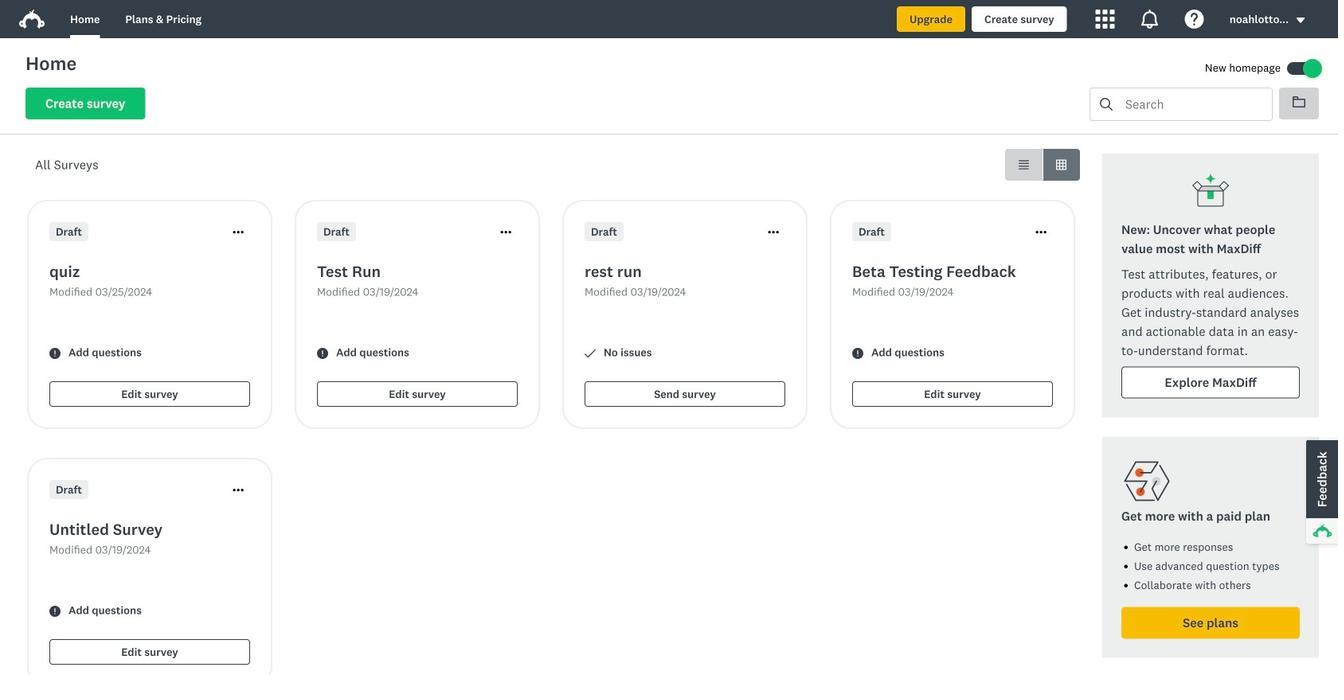 Task type: describe. For each thing, give the bounding box(es) containing it.
search image
[[1100, 98, 1113, 111]]

notification center icon image
[[1141, 10, 1160, 29]]

2 folders image from the top
[[1293, 96, 1306, 108]]

Search text field
[[1113, 88, 1272, 120]]

1 folders image from the top
[[1293, 96, 1306, 108]]

1 warning image from the top
[[49, 348, 61, 359]]

2 brand logo image from the top
[[19, 10, 45, 29]]



Task type: locate. For each thing, give the bounding box(es) containing it.
dropdown arrow icon image
[[1295, 15, 1307, 26], [1297, 18, 1305, 23]]

0 horizontal spatial warning image
[[317, 348, 328, 359]]

response based pricing icon image
[[1122, 456, 1173, 507]]

0 vertical spatial warning image
[[49, 348, 61, 359]]

brand logo image
[[19, 6, 45, 32], [19, 10, 45, 29]]

products icon image
[[1096, 10, 1115, 29], [1096, 10, 1115, 29]]

max diff icon image
[[1192, 173, 1230, 211]]

2 warning image from the top
[[49, 606, 61, 617]]

warning image
[[49, 348, 61, 359], [49, 606, 61, 617]]

group
[[1005, 149, 1080, 181]]

1 warning image from the left
[[317, 348, 328, 359]]

1 brand logo image from the top
[[19, 6, 45, 32]]

2 warning image from the left
[[852, 348, 864, 359]]

1 vertical spatial warning image
[[49, 606, 61, 617]]

folders image
[[1293, 96, 1306, 108], [1293, 96, 1306, 108]]

no issues image
[[585, 348, 596, 359]]

help icon image
[[1185, 10, 1204, 29]]

search image
[[1100, 98, 1113, 111]]

1 horizontal spatial warning image
[[852, 348, 864, 359]]

warning image
[[317, 348, 328, 359], [852, 348, 864, 359]]



Task type: vqa. For each thing, say whether or not it's contained in the screenshot.
"dialog"
no



